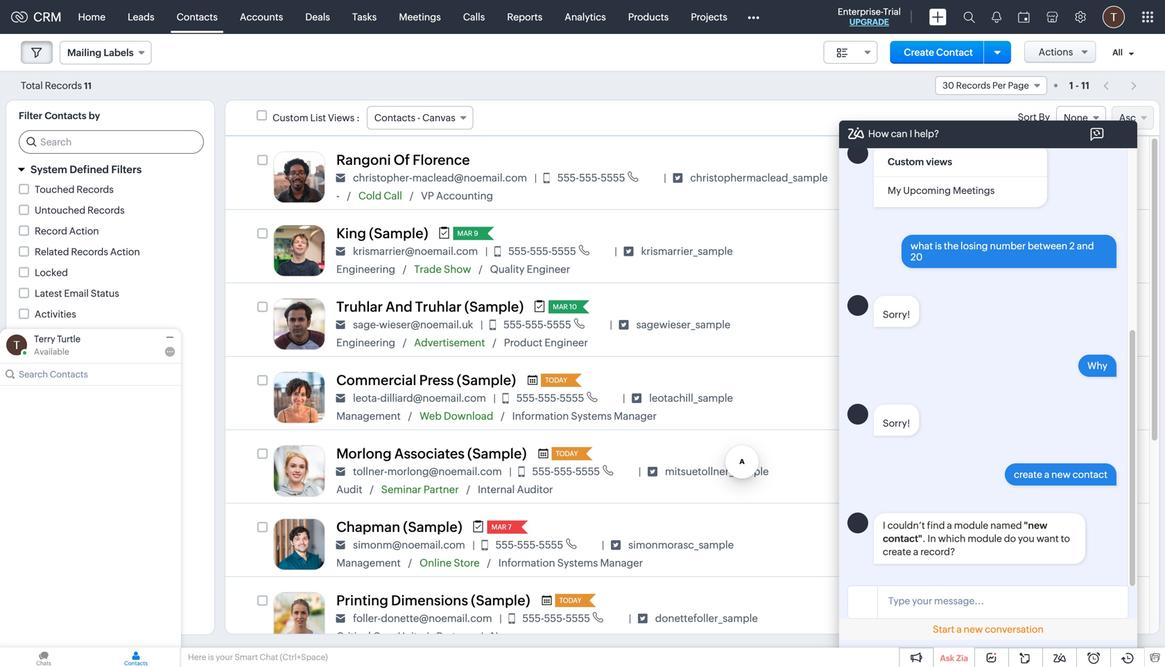 Task type: vqa. For each thing, say whether or not it's contained in the screenshot.
TODAY related to Morlong Associates (Sample)
yes



Task type: describe. For each thing, give the bounding box(es) containing it.
"new contact"
[[883, 521, 1048, 545]]

search element
[[955, 0, 984, 34]]

online
[[420, 557, 452, 570]]

2024 for printing dimensions (sample)
[[962, 617, 984, 627]]

0 horizontal spatial contacts
[[45, 110, 86, 121]]

krismarrier@noemail.com
[[353, 245, 478, 258]]

Search text field
[[19, 131, 203, 153]]

ruby anderson mar 8, 2024 07:19 am for printing dimensions (sample)
[[934, 603, 1025, 627]]

want
[[1037, 534, 1059, 545]]

mailing labels
[[67, 47, 134, 58]]

cold call
[[358, 190, 402, 202]]

icon_mobile image for printing dimensions (sample)
[[509, 614, 515, 625]]

products link
[[617, 0, 680, 34]]

logo image
[[11, 11, 28, 23]]

/ left vp
[[410, 191, 413, 202]]

leads link
[[117, 0, 165, 34]]

do
[[1004, 534, 1016, 545]]

2
[[1070, 241, 1075, 252]]

associates
[[394, 446, 465, 462]]

canvas profile image image for printing
[[273, 593, 325, 645]]

by
[[89, 110, 100, 121]]

ruby anderson mar 8, 2024 07:19 am for chapman (sample)
[[934, 530, 1025, 554]]

contacts for contacts - canvas
[[374, 112, 415, 123]]

1 sorry! from the top
[[883, 309, 910, 321]]

30
[[943, 80, 954, 91]]

2024 inside orlando gary mar 8, 2024 09:16 am
[[962, 176, 984, 186]]

11 for 1 - 11
[[1081, 80, 1090, 91]]

(sample) up internal
[[467, 446, 527, 462]]

king (sample) link
[[336, 226, 428, 242]]

icon_mail image for morlong associates (sample)
[[336, 467, 345, 477]]

contacts image
[[92, 649, 180, 668]]

/ down foller-donette@noemail.com link
[[425, 632, 429, 643]]

contacts for contacts
[[177, 11, 218, 23]]

email
[[64, 288, 89, 299]]

icon_twitter image for printing dimensions (sample)
[[638, 614, 648, 624]]

here
[[188, 653, 206, 663]]

sort
[[1018, 112, 1037, 123]]

crm
[[33, 10, 61, 24]]

07:19 for chapman (sample)
[[986, 543, 1009, 554]]

leota-dilliard@noemail.com
[[353, 392, 486, 405]]

11 for total records 11
[[84, 81, 92, 91]]

icon_mail image for chapman (sample)
[[336, 541, 345, 551]]

terry
[[34, 334, 55, 345]]

mar inside orlando gary mar 8, 2024 09:16 am
[[934, 176, 951, 186]]

create a new contact
[[1014, 470, 1108, 481]]

management for commercial
[[336, 410, 401, 423]]

555-555-5555 for chapman (sample)
[[496, 540, 563, 552]]

create contact
[[904, 47, 973, 58]]

icon_twitter image for commercial press (sample)
[[632, 394, 642, 404]]

555-555-5555 for printing dimensions (sample)
[[522, 613, 590, 625]]

today link for printing dimensions (sample)
[[555, 595, 584, 608]]

signals image
[[992, 11, 1002, 23]]

icon_twitter image for morlong associates (sample)
[[648, 467, 658, 477]]

sage-
[[353, 319, 379, 331]]

dilliard@noemail.com
[[380, 392, 486, 405]]

- for 1
[[1076, 80, 1079, 91]]

1 - 11
[[1069, 80, 1090, 91]]

mitsuetollner_sample
[[665, 466, 769, 478]]

tollner-morlong@noemail.com
[[353, 466, 502, 478]]

custom list views :
[[273, 112, 360, 123]]

available
[[34, 348, 69, 357]]

mar for (sample)
[[492, 524, 507, 532]]

calendar image
[[1018, 11, 1030, 23]]

donettefoller_sample
[[655, 613, 758, 625]]

store
[[454, 557, 480, 570]]

projects
[[691, 11, 727, 23]]

accounts link
[[229, 0, 294, 34]]

search image
[[963, 11, 975, 23]]

quality
[[490, 263, 525, 276]]

3 mar from the top
[[934, 470, 951, 480]]

2 ruby anderson mar 8, 2024 07:19 am from the top
[[934, 456, 1025, 480]]

create inside . in which module do you want to create a record?
[[883, 547, 911, 558]]

custom for custom list views :
[[273, 112, 308, 123]]

rangoni
[[336, 152, 391, 168]]

calls link
[[452, 0, 496, 34]]

2 07:19 from the top
[[986, 470, 1009, 480]]

1 horizontal spatial deals
[[305, 11, 330, 23]]

. in which module do you want to create a record?
[[883, 534, 1070, 558]]

systems for chapman (sample)
[[557, 557, 598, 570]]

icon_mobile image for king (sample)
[[495, 246, 501, 257]]

your
[[216, 653, 233, 663]]

today link for morlong associates (sample)
[[552, 448, 580, 461]]

2 anderson from the top
[[962, 456, 1010, 469]]

1 vertical spatial deals
[[35, 351, 59, 362]]

untouched records
[[35, 205, 125, 216]]

2 sorry! from the top
[[883, 418, 910, 429]]

/ right show
[[479, 264, 482, 275]]

(sample) up download
[[457, 373, 516, 389]]

1 truhlar from the left
[[336, 299, 383, 315]]

tasks link
[[341, 0, 388, 34]]

activities
[[35, 309, 76, 320]]

systems for commercial press (sample)
[[571, 410, 612, 423]]

by
[[1039, 112, 1050, 123]]

8, for king (sample)
[[952, 249, 961, 260]]

canvas profile image image for king
[[273, 225, 325, 277]]

trade
[[414, 263, 442, 276]]

5555 for truhlar and truhlar (sample)
[[547, 319, 571, 331]]

canvas profile image image for morlong
[[273, 446, 325, 498]]

why
[[1088, 361, 1108, 372]]

icon_mobile image for commercial press (sample)
[[503, 394, 509, 404]]

manager for commercial press (sample)
[[614, 410, 657, 423]]

1 icon_mail image from the top
[[336, 173, 345, 183]]

home link
[[67, 0, 117, 34]]

total
[[21, 80, 43, 91]]

/ down sage-wieser@noemail.uk link
[[403, 338, 407, 349]]

information systems manager for commercial press (sample)
[[512, 410, 657, 423]]

canvas image for commercial press (sample)
[[905, 385, 929, 410]]

(sample) down quality
[[464, 299, 524, 315]]

printing
[[336, 593, 388, 609]]

engineer for truhlar and truhlar (sample)
[[545, 337, 588, 349]]

am for printing dimensions (sample)
[[1011, 617, 1025, 627]]

records for 30
[[956, 80, 991, 91]]

09:16
[[986, 176, 1011, 186]]

product
[[504, 337, 543, 349]]

555-555-5555 for truhlar and truhlar (sample)
[[504, 319, 571, 331]]

record
[[35, 226, 67, 237]]

icon_mobile image for chapman (sample)
[[482, 541, 488, 551]]

a inside . in which module do you want to create a record?
[[913, 547, 919, 558]]

filter contacts by
[[19, 110, 100, 121]]

Contacts - Canvas field
[[367, 106, 474, 130]]

5555 for king (sample)
[[552, 246, 576, 258]]

Mailing Labels field
[[60, 41, 152, 65]]

morlong@noemail.com
[[387, 466, 502, 478]]

web
[[420, 410, 442, 423]]

/ down 'simonm@noemail.com' link
[[408, 558, 412, 569]]

deal
[[35, 371, 55, 383]]

engineering for king
[[336, 263, 395, 276]]

1 horizontal spatial meetings
[[953, 185, 995, 196]]

icon_mobile image for morlong associates (sample)
[[518, 467, 525, 477]]

enterprise-trial upgrade
[[838, 7, 901, 27]]

icon_mail image for king (sample)
[[336, 247, 345, 257]]

Other Modules field
[[739, 6, 768, 28]]

florence
[[413, 152, 470, 168]]

create contact button
[[890, 41, 987, 64]]

(ctrl+space)
[[280, 653, 328, 663]]

5555 for commercial press (sample)
[[560, 393, 584, 405]]

truhlar and truhlar (sample) link
[[336, 299, 524, 315]]

krismarrier@noemail.com link
[[353, 245, 478, 258]]

0 vertical spatial module
[[954, 521, 989, 532]]

show
[[444, 263, 471, 276]]

what
[[911, 241, 933, 252]]

records for untouched
[[87, 205, 125, 216]]

you
[[1018, 534, 1035, 545]]

/ right partner
[[467, 485, 470, 496]]

chats image
[[0, 649, 87, 668]]

icon_mail image for printing dimensions (sample)
[[336, 614, 345, 624]]

canvas image for king (sample)
[[905, 238, 929, 263]]

1 canvas image from the top
[[905, 165, 929, 189]]

30 Records Per Page field
[[935, 76, 1047, 95]]

conversation
[[985, 625, 1044, 636]]

meetings link
[[388, 0, 452, 34]]

untouched
[[35, 205, 85, 216]]

tollner-
[[353, 466, 387, 478]]

/ left the cold
[[347, 191, 351, 202]]

1 canvas profile image image from the top
[[273, 152, 325, 204]]

2 ruby from the top
[[934, 456, 960, 469]]

couldn't
[[888, 521, 925, 532]]

in
[[928, 534, 936, 545]]

sage-wieser@noemail.uk
[[353, 319, 473, 331]]

upgrade
[[850, 17, 889, 27]]

new for conversation
[[964, 625, 983, 636]]

krismarrier_sample
[[641, 245, 733, 258]]

today for morlong associates (sample)
[[556, 450, 578, 458]]



Task type: locate. For each thing, give the bounding box(es) containing it.
1 vertical spatial -
[[417, 112, 420, 123]]

(sample) up krismarrier@noemail.com
[[369, 226, 428, 242]]

1 horizontal spatial create
[[1014, 470, 1043, 481]]

2 management from the top
[[336, 557, 401, 570]]

5 icon_mail image from the top
[[336, 467, 345, 477]]

manager down leotachill_sample
[[614, 410, 657, 423]]

1 vertical spatial engineering
[[336, 337, 395, 349]]

sage-wieser@noemail.uk link
[[353, 319, 473, 331]]

5 canvas profile image image from the top
[[273, 446, 325, 498]]

module inside . in which module do you want to create a record?
[[968, 534, 1002, 545]]

contacts right the leads link
[[177, 11, 218, 23]]

new
[[1052, 470, 1071, 481], [964, 625, 983, 636]]

between
[[1028, 241, 1068, 252]]

1 vertical spatial management
[[336, 557, 401, 570]]

:
[[357, 112, 360, 123]]

maclead@noemail.com
[[412, 172, 527, 184]]

canvas image
[[905, 532, 929, 557]]

555-555-5555 for commercial press (sample)
[[516, 393, 584, 405]]

(sample) down store
[[471, 593, 530, 609]]

555-555-5555 for morlong associates (sample)
[[532, 466, 600, 478]]

7 canvas profile image image from the top
[[273, 593, 325, 645]]

3 8, from the top
[[952, 470, 961, 480]]

7
[[508, 524, 512, 532]]

1 07:19 from the top
[[986, 249, 1009, 260]]

truhlar up sage-
[[336, 299, 383, 315]]

1 vertical spatial action
[[110, 247, 140, 258]]

ruby anderson mar 8, 2024 07:19 am
[[934, 236, 1025, 260], [934, 456, 1025, 480], [934, 530, 1025, 554], [934, 603, 1025, 627]]

analytics link
[[554, 0, 617, 34]]

contact
[[1073, 470, 1108, 481]]

4 icon_mail image from the top
[[336, 394, 345, 404]]

a down contact"
[[913, 547, 919, 558]]

1 vertical spatial module
[[968, 534, 1002, 545]]

i left couldn't
[[883, 521, 886, 532]]

2 mar from the top
[[934, 249, 951, 260]]

5555
[[601, 172, 625, 184], [552, 246, 576, 258], [547, 319, 571, 331], [560, 393, 584, 405], [576, 466, 600, 478], [539, 540, 563, 552], [566, 613, 590, 625]]

- left canvas
[[417, 112, 420, 123]]

icon_mobile image for truhlar and truhlar (sample)
[[490, 320, 496, 330]]

0 vertical spatial information systems manager
[[512, 410, 657, 423]]

canvas profile image image
[[273, 152, 325, 204], [273, 225, 325, 277], [273, 299, 325, 351], [273, 372, 325, 424], [273, 446, 325, 498], [273, 519, 325, 571], [273, 593, 325, 645]]

/ left product
[[493, 338, 496, 349]]

information for chapman (sample)
[[498, 557, 555, 570]]

records down 'touched records'
[[87, 205, 125, 216]]

mar left 9 on the left
[[457, 230, 472, 238]]

1 horizontal spatial i
[[910, 128, 912, 139]]

1 horizontal spatial contacts
[[177, 11, 218, 23]]

icon_mobile image
[[544, 173, 550, 183], [495, 246, 501, 257], [490, 320, 496, 330], [503, 394, 509, 404], [518, 467, 525, 477], [482, 541, 488, 551], [509, 614, 515, 625]]

8, down i couldn't find a module named
[[952, 543, 961, 554]]

icon_mail image up audit
[[336, 467, 345, 477]]

icon_mail image down rangoni
[[336, 173, 345, 183]]

icon_twitter image for king (sample)
[[624, 247, 634, 257]]

0 vertical spatial create
[[1014, 470, 1043, 481]]

1 horizontal spatial new
[[1052, 470, 1071, 481]]

2024 down i couldn't find a module named
[[962, 543, 984, 554]]

11 up by
[[84, 81, 92, 91]]

action
[[69, 226, 99, 237], [110, 247, 140, 258]]

6 icon_mail image from the top
[[336, 541, 345, 551]]

icon_mail image left foller-
[[336, 614, 345, 624]]

1 vertical spatial is
[[208, 653, 214, 663]]

commercial press (sample) link
[[336, 373, 516, 389]]

5 canvas image from the top
[[905, 606, 929, 630]]

canvas profile image image for truhlar
[[273, 299, 325, 351]]

0 horizontal spatial create
[[883, 547, 911, 558]]

ruby for printing dimensions (sample)
[[934, 603, 960, 616]]

records for related
[[71, 247, 108, 258]]

action up related records action
[[69, 226, 99, 237]]

9
[[474, 230, 478, 238]]

2 canvas profile image image from the top
[[273, 225, 325, 277]]

icon_mail image down chapman
[[336, 541, 345, 551]]

system defined filters button
[[6, 157, 214, 182]]

records for touched
[[76, 184, 114, 195]]

1 vertical spatial meetings
[[953, 185, 995, 196]]

anderson for king (sample)
[[962, 236, 1010, 248]]

2 truhlar from the left
[[415, 299, 462, 315]]

0 vertical spatial is
[[935, 241, 942, 252]]

/ down tollner-
[[370, 485, 374, 496]]

number
[[990, 241, 1026, 252]]

mar for and
[[553, 303, 568, 311]]

/ right store
[[487, 558, 491, 569]]

0 vertical spatial -
[[1076, 80, 1079, 91]]

and
[[386, 299, 413, 315]]

mar up ask
[[934, 617, 951, 627]]

is for what
[[935, 241, 942, 252]]

seminar
[[381, 484, 421, 496]]

11 inside total records 11
[[84, 81, 92, 91]]

ruby for chapman (sample)
[[934, 530, 960, 542]]

1 vertical spatial sorry!
[[883, 418, 910, 429]]

printing dimensions (sample) link
[[336, 593, 530, 609]]

0 vertical spatial today
[[545, 377, 567, 385]]

ask zia
[[940, 654, 968, 664]]

mar right "."
[[934, 543, 951, 554]]

icon_twitter image for truhlar and truhlar (sample)
[[619, 320, 629, 330]]

4 2024 from the top
[[962, 543, 984, 554]]

1 anderson from the top
[[962, 236, 1010, 248]]

1 vertical spatial new
[[964, 625, 983, 636]]

new right start
[[964, 625, 983, 636]]

commercial press (sample)
[[336, 373, 516, 389]]

information systems manager for chapman (sample)
[[498, 557, 643, 570]]

advertisement
[[414, 337, 485, 349]]

2024 down gary
[[962, 176, 984, 186]]

1 vertical spatial today link
[[552, 448, 580, 461]]

terry turtle
[[34, 334, 81, 345]]

sorry!
[[883, 309, 910, 321], [883, 418, 910, 429]]

deals left tasks
[[305, 11, 330, 23]]

3 canvas image from the top
[[905, 312, 929, 336]]

07:19 down type your message... text field
[[986, 617, 1009, 627]]

engineering down sage-
[[336, 337, 395, 349]]

new for contact
[[1052, 470, 1071, 481]]

download
[[444, 410, 493, 423]]

1 horizontal spatial mar
[[492, 524, 507, 532]]

None field
[[1056, 106, 1106, 130]]

today for printing dimensions (sample)
[[559, 597, 582, 605]]

1
[[1069, 80, 1074, 91]]

mar right what
[[934, 249, 951, 260]]

0 vertical spatial sorry!
[[883, 309, 910, 321]]

Type your message... text field
[[878, 594, 1128, 611]]

1 mar from the top
[[934, 176, 951, 186]]

0 vertical spatial manager
[[614, 410, 657, 423]]

canvas image for printing dimensions (sample)
[[905, 606, 929, 630]]

records inside field
[[956, 80, 991, 91]]

anderson for printing dimensions (sample)
[[962, 603, 1010, 616]]

(sample) up "simonm@noemail.com"
[[403, 520, 462, 536]]

contact"
[[883, 534, 923, 545]]

manager
[[614, 410, 657, 423], [600, 557, 643, 570]]

mar for chapman (sample)
[[934, 543, 951, 554]]

am left between
[[1011, 249, 1025, 260]]

custom views
[[888, 157, 952, 168]]

gary
[[977, 162, 1000, 174]]

- left the cold
[[336, 190, 340, 202]]

2024 right start
[[962, 617, 984, 627]]

profile element
[[1095, 0, 1133, 34]]

07:19 for printing dimensions (sample)
[[986, 617, 1009, 627]]

seminar partner
[[381, 484, 459, 496]]

1 vertical spatial manager
[[600, 557, 643, 570]]

records for total
[[45, 80, 82, 91]]

per
[[993, 80, 1006, 91]]

1 vertical spatial i
[[883, 521, 886, 532]]

0 vertical spatial information
[[512, 410, 569, 423]]

/ down krismarrier@noemail.com link
[[403, 264, 407, 275]]

am down type your message... text field
[[1011, 617, 1025, 627]]

am up named
[[1011, 470, 1025, 480]]

today link for commercial press (sample)
[[541, 374, 570, 387]]

8, for chapman (sample)
[[952, 543, 961, 554]]

0 horizontal spatial new
[[964, 625, 983, 636]]

management for chapman
[[336, 557, 401, 570]]

555-555-5555 for king (sample)
[[508, 246, 576, 258]]

4 8, from the top
[[952, 543, 961, 554]]

0 vertical spatial new
[[1052, 470, 1071, 481]]

internal
[[478, 484, 515, 496]]

- right 1
[[1076, 80, 1079, 91]]

5 mar from the top
[[934, 617, 951, 627]]

truhlar up wieser@noemail.uk
[[415, 299, 462, 315]]

4 07:19 from the top
[[986, 617, 1009, 627]]

am right 09:16
[[1012, 176, 1026, 186]]

simonm@noemail.com
[[353, 539, 465, 552]]

morlong
[[336, 446, 392, 462]]

11 right 1
[[1081, 80, 1090, 91]]

icon_mail image for truhlar and truhlar (sample)
[[336, 320, 345, 330]]

8, for printing dimensions (sample)
[[952, 617, 961, 627]]

- for contacts
[[417, 112, 420, 123]]

- inside field
[[417, 112, 420, 123]]

5 2024 from the top
[[962, 617, 984, 627]]

engineer for king (sample)
[[527, 263, 570, 276]]

engineering for truhlar
[[336, 337, 395, 349]]

1 horizontal spatial action
[[110, 247, 140, 258]]

ruby anderson mar 8, 2024 07:19 am for king (sample)
[[934, 236, 1025, 260]]

create menu element
[[921, 0, 955, 34]]

my
[[888, 185, 901, 196]]

2 2024 from the top
[[962, 249, 984, 260]]

0 vertical spatial action
[[69, 226, 99, 237]]

signals element
[[984, 0, 1010, 34]]

4 mar from the top
[[934, 543, 951, 554]]

navigation
[[1097, 76, 1144, 96]]

5555 for morlong associates (sample)
[[576, 466, 600, 478]]

1 2024 from the top
[[962, 176, 984, 186]]

is
[[935, 241, 942, 252], [208, 653, 214, 663]]

10
[[569, 303, 577, 311]]

3 07:19 from the top
[[986, 543, 1009, 554]]

1 horizontal spatial 11
[[1081, 80, 1090, 91]]

today for commercial press (sample)
[[545, 377, 567, 385]]

icon_mail image left sage-
[[336, 320, 345, 330]]

2 engineering from the top
[[336, 337, 395, 349]]

start
[[933, 625, 955, 636]]

icon_mail image down king
[[336, 247, 345, 257]]

5555 for printing dimensions (sample)
[[566, 613, 590, 625]]

2 horizontal spatial mar
[[553, 303, 568, 311]]

1 horizontal spatial custom
[[888, 157, 924, 168]]

2 horizontal spatial contacts
[[374, 112, 415, 123]]

a left contact
[[1044, 470, 1050, 481]]

am for king (sample)
[[1011, 249, 1025, 260]]

custom down how can i help?
[[888, 157, 924, 168]]

/ right download
[[501, 411, 505, 422]]

create menu image
[[929, 9, 947, 25]]

i right can
[[910, 128, 912, 139]]

mar left 7 at the left bottom of page
[[492, 524, 507, 532]]

1 vertical spatial systems
[[557, 557, 598, 570]]

07:19 up named
[[986, 470, 1009, 480]]

anderson for chapman (sample)
[[962, 530, 1010, 542]]

1 horizontal spatial is
[[935, 241, 942, 252]]

0 horizontal spatial truhlar
[[336, 299, 383, 315]]

management down chapman
[[336, 557, 401, 570]]

/ left web
[[408, 411, 412, 422]]

mar 7 link
[[487, 521, 516, 534]]

module down named
[[968, 534, 1002, 545]]

/ down donette@noemail.com at the left bottom
[[479, 632, 483, 643]]

meetings left calls
[[399, 11, 441, 23]]

deal amount
[[35, 371, 93, 383]]

i couldn't find a module named
[[883, 521, 1024, 532]]

meetings inside 'link'
[[399, 11, 441, 23]]

0 vertical spatial meetings
[[399, 11, 441, 23]]

7 icon_mail image from the top
[[336, 614, 345, 624]]

a
[[1044, 470, 1050, 481], [947, 521, 952, 532], [913, 547, 919, 558], [957, 625, 962, 636]]

0 vertical spatial engineer
[[527, 263, 570, 276]]

donette@noemail.com
[[381, 613, 492, 625]]

am down named
[[1011, 543, 1025, 554]]

5 8, from the top
[[952, 617, 961, 627]]

ruby for king (sample)
[[934, 236, 960, 248]]

how can i help?
[[868, 128, 939, 139]]

manager down "simonmorasc_sample"
[[600, 557, 643, 570]]

0 vertical spatial systems
[[571, 410, 612, 423]]

1 horizontal spatial truhlar
[[415, 299, 462, 315]]

0 horizontal spatial -
[[336, 190, 340, 202]]

1 ruby anderson mar 8, 2024 07:19 am from the top
[[934, 236, 1025, 260]]

action up status
[[110, 247, 140, 258]]

icon_twitter image for chapman (sample)
[[611, 541, 621, 551]]

mailing
[[67, 47, 101, 58]]

chapman (sample)
[[336, 520, 462, 536]]

0 vertical spatial mar
[[457, 230, 472, 238]]

is left the
[[935, 241, 942, 252]]

create down contact"
[[883, 547, 911, 558]]

4 ruby anderson mar 8, 2024 07:19 am from the top
[[934, 603, 1025, 627]]

contacts right :
[[374, 112, 415, 123]]

4 anderson from the top
[[962, 603, 1010, 616]]

engineering down king
[[336, 263, 395, 276]]

wieser@noemail.uk
[[379, 319, 473, 331]]

icon_mail image
[[336, 173, 345, 183], [336, 247, 345, 257], [336, 320, 345, 330], [336, 394, 345, 404], [336, 467, 345, 477], [336, 541, 345, 551], [336, 614, 345, 624]]

a right start
[[957, 625, 962, 636]]

morlong associates (sample)
[[336, 446, 527, 462]]

create up "new at the right of the page
[[1014, 470, 1043, 481]]

leota-
[[353, 392, 380, 405]]

profile image
[[1103, 6, 1125, 28]]

1 vertical spatial mar
[[553, 303, 568, 311]]

am for chapman (sample)
[[1011, 543, 1025, 554]]

canvas image for truhlar and truhlar (sample)
[[905, 312, 929, 336]]

0 vertical spatial management
[[336, 410, 401, 423]]

1 ruby from the top
[[934, 236, 960, 248]]

0 vertical spatial today link
[[541, 374, 570, 387]]

mar for printing dimensions (sample)
[[934, 617, 951, 627]]

asc
[[1119, 112, 1136, 123]]

canvas image
[[905, 165, 929, 189], [905, 238, 929, 263], [905, 312, 929, 336], [905, 385, 929, 410], [905, 606, 929, 630]]

zia
[[956, 654, 968, 664]]

2 vertical spatial today
[[559, 597, 582, 605]]

new left contact
[[1052, 470, 1071, 481]]

module up . in which module do you want to create a record?
[[954, 521, 989, 532]]

a up which
[[947, 521, 952, 532]]

icon_mail image for commercial press (sample)
[[336, 394, 345, 404]]

2024 up i couldn't find a module named
[[962, 470, 984, 480]]

1 vertical spatial engineer
[[545, 337, 588, 349]]

trial
[[883, 7, 901, 17]]

icon_mail image left leota-
[[336, 394, 345, 404]]

deals down 'terry'
[[35, 351, 59, 362]]

morlong associates (sample) link
[[336, 446, 527, 462]]

0 horizontal spatial meetings
[[399, 11, 441, 23]]

foller-donette@noemail.com
[[353, 613, 492, 625]]

-
[[1076, 80, 1079, 91], [417, 112, 420, 123], [336, 190, 340, 202]]

records down "record action"
[[71, 247, 108, 258]]

0 horizontal spatial 11
[[84, 81, 92, 91]]

is inside what is the losing number between 2 and 20
[[935, 241, 942, 252]]

2 horizontal spatial -
[[1076, 80, 1079, 91]]

1 engineering from the top
[[336, 263, 395, 276]]

quality engineer
[[490, 263, 570, 276]]

engineer down "mar 10" link
[[545, 337, 588, 349]]

the
[[944, 241, 959, 252]]

custom left list
[[273, 112, 308, 123]]

canvas profile image image for commercial
[[273, 372, 325, 424]]

leads
[[128, 11, 154, 23]]

canvas profile image image for chapman
[[273, 519, 325, 571]]

0 horizontal spatial custom
[[273, 112, 308, 123]]

mar for king (sample)
[[934, 249, 951, 260]]

locked
[[35, 267, 68, 278]]

size image
[[837, 46, 848, 59]]

manager for chapman (sample)
[[600, 557, 643, 570]]

2024 for king (sample)
[[962, 249, 984, 260]]

records down defined on the top of page
[[76, 184, 114, 195]]

8, down orlando
[[952, 176, 961, 186]]

8, up ask zia
[[952, 617, 961, 627]]

8, left losing
[[952, 249, 961, 260]]

home
[[78, 11, 106, 23]]

upcoming
[[903, 185, 951, 196]]

3 2024 from the top
[[962, 470, 984, 480]]

press
[[419, 373, 454, 389]]

0 horizontal spatial is
[[208, 653, 214, 663]]

king (sample)
[[336, 226, 428, 242]]

custom for custom views
[[888, 157, 924, 168]]

1 vertical spatial information
[[498, 557, 555, 570]]

cold
[[358, 190, 382, 202]]

chat
[[260, 653, 278, 663]]

contacts left by
[[45, 110, 86, 121]]

which
[[938, 534, 966, 545]]

vp
[[421, 190, 434, 202]]

3 ruby anderson mar 8, 2024 07:19 am from the top
[[934, 530, 1025, 554]]

07:19 right the
[[986, 249, 1009, 260]]

am inside orlando gary mar 8, 2024 09:16 am
[[1012, 176, 1026, 186]]

what is the losing number between 2 and 20
[[911, 241, 1094, 263]]

4 canvas image from the top
[[905, 385, 929, 410]]

projects link
[[680, 0, 739, 34]]

engineer up "mar 10" link
[[527, 263, 570, 276]]

3 canvas profile image image from the top
[[273, 299, 325, 351]]

4 canvas profile image image from the top
[[273, 372, 325, 424]]

information for commercial press (sample)
[[512, 410, 569, 423]]

2 vertical spatial mar
[[492, 524, 507, 532]]

mar up the find
[[934, 470, 951, 480]]

1 management from the top
[[336, 410, 401, 423]]

"new
[[1024, 521, 1048, 532]]

mar down orlando
[[934, 176, 951, 186]]

5555 for chapman (sample)
[[539, 540, 563, 552]]

2 vertical spatial -
[[336, 190, 340, 202]]

internal auditor
[[478, 484, 553, 496]]

2 8, from the top
[[952, 249, 961, 260]]

Search Contacts text field
[[19, 364, 164, 386]]

mar left 10
[[553, 303, 568, 311]]

Asc field
[[1112, 106, 1154, 130]]

icon_twitter image
[[673, 173, 683, 183], [624, 247, 634, 257], [619, 320, 629, 330], [632, 394, 642, 404], [648, 467, 658, 477], [611, 541, 621, 551], [638, 614, 648, 624]]

2 icon_mail image from the top
[[336, 247, 345, 257]]

management down leota-
[[336, 410, 401, 423]]

product engineer
[[504, 337, 588, 349]]

1 vertical spatial today
[[556, 450, 578, 458]]

8, up i couldn't find a module named
[[952, 470, 961, 480]]

views
[[926, 157, 952, 168]]

0 vertical spatial deals
[[305, 11, 330, 23]]

0 vertical spatial custom
[[273, 112, 308, 123]]

1 horizontal spatial -
[[417, 112, 420, 123]]

1 vertical spatial create
[[883, 547, 911, 558]]

3 anderson from the top
[[962, 530, 1010, 542]]

3 ruby from the top
[[934, 530, 960, 542]]

3 icon_mail image from the top
[[336, 320, 345, 330]]

None field
[[824, 41, 878, 64]]

mar 10 link
[[549, 301, 577, 314]]

records up filter contacts by
[[45, 80, 82, 91]]

0 horizontal spatial mar
[[457, 230, 472, 238]]

1 vertical spatial custom
[[888, 157, 924, 168]]

6 canvas profile image image from the top
[[273, 519, 325, 571]]

christopher-
[[353, 172, 412, 184]]

is for here
[[208, 653, 214, 663]]

amount
[[57, 371, 93, 383]]

2 canvas image from the top
[[905, 238, 929, 263]]

0 vertical spatial engineering
[[336, 263, 395, 276]]

07:19 down named
[[986, 543, 1009, 554]]

1 8, from the top
[[952, 176, 961, 186]]

records right 30
[[956, 80, 991, 91]]

auditor
[[517, 484, 553, 496]]

start a new conversation
[[933, 625, 1044, 636]]

4 ruby from the top
[[934, 603, 960, 616]]

0 horizontal spatial deals
[[35, 351, 59, 362]]

2024 right the
[[962, 249, 984, 260]]

0 horizontal spatial action
[[69, 226, 99, 237]]

to
[[1061, 534, 1070, 545]]

contacts inside field
[[374, 112, 415, 123]]

20
[[911, 252, 923, 263]]

1 vertical spatial information systems manager
[[498, 557, 643, 570]]

8, inside orlando gary mar 8, 2024 09:16 am
[[952, 176, 961, 186]]

is left "your" on the left of page
[[208, 653, 214, 663]]

2 vertical spatial today link
[[555, 595, 584, 608]]

meetings down gary
[[953, 185, 995, 196]]

0 vertical spatial i
[[910, 128, 912, 139]]

labels
[[104, 47, 134, 58]]

2024 for chapman (sample)
[[962, 543, 984, 554]]

mar
[[457, 230, 472, 238], [553, 303, 568, 311], [492, 524, 507, 532]]

07:19 for king (sample)
[[986, 249, 1009, 260]]

0 horizontal spatial i
[[883, 521, 886, 532]]

turtle
[[57, 334, 81, 345]]

|
[[535, 173, 537, 184], [664, 173, 666, 184], [486, 246, 488, 257], [615, 246, 617, 257], [481, 320, 483, 331], [610, 320, 612, 331], [494, 393, 496, 404], [623, 393, 625, 404], [510, 467, 511, 478], [639, 467, 641, 478], [473, 540, 475, 551], [602, 540, 604, 551], [500, 614, 502, 625], [629, 614, 631, 625]]



